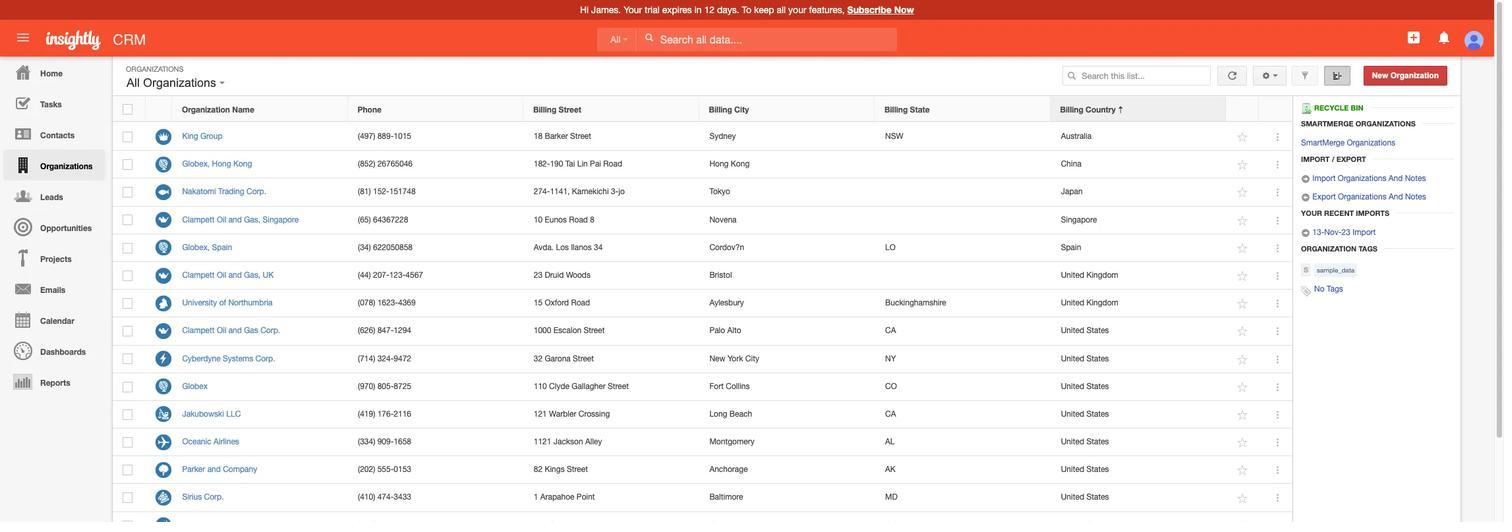 Task type: locate. For each thing, give the bounding box(es) containing it.
1 vertical spatial united kingdom
[[1061, 299, 1119, 308]]

united states cell for fort collins
[[1051, 374, 1227, 401]]

23 left "druid"
[[534, 271, 543, 280]]

3 united states from the top
[[1061, 382, 1109, 391]]

2 vertical spatial oil
[[217, 327, 226, 336]]

recent
[[1324, 209, 1354, 218]]

12 row from the top
[[113, 401, 1293, 429]]

cordov?n
[[710, 243, 744, 252]]

row group
[[113, 123, 1293, 523]]

None checkbox
[[123, 104, 132, 115], [123, 132, 133, 142], [123, 160, 133, 170], [123, 215, 133, 226], [123, 243, 133, 254], [123, 271, 133, 281], [123, 299, 133, 309], [123, 326, 133, 337], [123, 354, 133, 365], [123, 438, 133, 448], [123, 493, 133, 504], [123, 521, 133, 523], [123, 104, 132, 115], [123, 132, 133, 142], [123, 160, 133, 170], [123, 215, 133, 226], [123, 243, 133, 254], [123, 271, 133, 281], [123, 299, 133, 309], [123, 326, 133, 337], [123, 354, 133, 365], [123, 438, 133, 448], [123, 493, 133, 504], [123, 521, 133, 523]]

clampett up 'university'
[[182, 271, 215, 280]]

1 globex, from the top
[[182, 160, 210, 169]]

(852)
[[358, 160, 375, 169]]

1 vertical spatial notes
[[1405, 193, 1426, 202]]

row down anchorage
[[113, 485, 1293, 513]]

1 horizontal spatial all
[[610, 34, 621, 45]]

5 follow image from the top
[[1237, 326, 1249, 338]]

0 vertical spatial your
[[624, 5, 642, 15]]

1 smartmerge from the top
[[1301, 119, 1354, 128]]

street up 18 barker street
[[559, 105, 581, 115]]

trading
[[218, 187, 244, 197]]

avda. los llanos 34 cell
[[524, 235, 699, 262]]

billing up sydney
[[709, 105, 732, 115]]

23 up organization tags
[[1342, 228, 1351, 237]]

united states cell
[[1051, 318, 1227, 346], [1051, 346, 1227, 374], [1051, 374, 1227, 401], [1051, 401, 1227, 429], [1051, 429, 1227, 457], [1051, 457, 1227, 485], [1051, 485, 1227, 513]]

street right the garona
[[573, 354, 594, 364]]

9 row from the top
[[113, 318, 1293, 346]]

1 spain from the left
[[212, 243, 232, 252]]

0 vertical spatial clampett
[[182, 215, 215, 224]]

0 vertical spatial ca cell
[[875, 318, 1051, 346]]

arapahoe
[[540, 493, 575, 503]]

recycle
[[1314, 103, 1349, 112]]

ca down the co
[[885, 410, 896, 419]]

1 united states cell from the top
[[1051, 318, 1227, 346]]

united states for long beach
[[1061, 410, 1109, 419]]

united kingdom cell down spain cell
[[1051, 290, 1227, 318]]

(44) 207-123-4567 cell
[[348, 262, 524, 290]]

follow image for ny
[[1237, 354, 1249, 366]]

0 vertical spatial organization
[[1391, 71, 1439, 80]]

6 follow image from the top
[[1237, 493, 1249, 505]]

united for new york city
[[1061, 354, 1084, 364]]

1 horizontal spatial spain
[[1061, 243, 1081, 252]]

1 vertical spatial gas,
[[244, 271, 260, 280]]

4 follow image from the top
[[1237, 298, 1249, 311]]

follow image
[[1237, 131, 1249, 144], [1237, 215, 1249, 227], [1237, 242, 1249, 255], [1237, 354, 1249, 366], [1237, 382, 1249, 394], [1237, 409, 1249, 422], [1237, 437, 1249, 450], [1237, 465, 1249, 477], [1237, 521, 1249, 523]]

1 horizontal spatial 23
[[1342, 228, 1351, 237]]

kingdom for aylesbury
[[1087, 299, 1119, 308]]

city
[[734, 105, 749, 115], [745, 354, 759, 364]]

1 vertical spatial globex,
[[182, 243, 210, 252]]

(852) 26765046 cell
[[348, 151, 524, 179]]

8725
[[394, 382, 411, 391]]

oceanic airlines link
[[182, 438, 246, 447]]

(202) 555-0153
[[358, 466, 411, 475]]

(44) 207-123-4567
[[358, 271, 423, 280]]

column header
[[146, 97, 172, 122], [1226, 97, 1259, 122], [1259, 97, 1292, 122]]

kong up trading at top
[[233, 160, 252, 169]]

(34)
[[358, 243, 371, 252]]

7 united states from the top
[[1061, 493, 1109, 503]]

oil for clampett oil and gas, uk
[[217, 271, 226, 280]]

2 oil from the top
[[217, 271, 226, 280]]

export right circle arrow left icon
[[1313, 193, 1336, 202]]

2 spain from the left
[[1061, 243, 1081, 252]]

your left trial
[[624, 5, 642, 15]]

34
[[594, 243, 603, 252]]

navigation
[[0, 57, 105, 397]]

ak
[[885, 466, 896, 475]]

row down fort
[[113, 401, 1293, 429]]

united kingdom cell down the 'singapore' cell
[[1051, 262, 1227, 290]]

nsw cell
[[875, 123, 1051, 151]]

2 column header from the left
[[1226, 97, 1259, 122]]

0 vertical spatial circle arrow right image
[[1301, 175, 1310, 184]]

3 united states cell from the top
[[1051, 374, 1227, 401]]

united kingdom cell
[[1051, 262, 1227, 290], [1051, 290, 1227, 318]]

6 united states from the top
[[1061, 466, 1109, 475]]

oil for clampett oil and gas corp.
[[217, 327, 226, 336]]

united states for palo alto
[[1061, 327, 1109, 336]]

11 row from the top
[[113, 374, 1293, 401]]

sydney cell
[[699, 123, 875, 151]]

hi
[[580, 5, 589, 15]]

2 circle arrow right image from the top
[[1301, 229, 1310, 238]]

billing for billing city
[[709, 105, 732, 115]]

1121 jackson alley cell
[[524, 429, 699, 457]]

row down baltimore
[[113, 513, 1293, 523]]

oil down of
[[217, 327, 226, 336]]

1 horizontal spatial kong
[[731, 160, 750, 169]]

show list view filters image
[[1301, 71, 1310, 80]]

united for fort collins
[[1061, 382, 1084, 391]]

and up imports
[[1389, 193, 1403, 202]]

spain inside cell
[[1061, 243, 1081, 252]]

7 row from the top
[[113, 262, 1293, 290]]

hong
[[212, 160, 231, 169], [710, 160, 729, 169]]

new inside cell
[[710, 354, 726, 364]]

1 arapahoe point cell
[[524, 485, 699, 513]]

2 clampett from the top
[[182, 271, 215, 280]]

globex, up clampett oil and gas, uk
[[182, 243, 210, 252]]

organization for organization name
[[182, 105, 230, 115]]

all
[[610, 34, 621, 45], [127, 76, 140, 90]]

8 united from the top
[[1061, 466, 1084, 475]]

0 horizontal spatial your
[[624, 5, 642, 15]]

states for long beach
[[1087, 410, 1109, 419]]

5 states from the top
[[1087, 438, 1109, 447]]

0 vertical spatial ca
[[885, 327, 896, 336]]

road for 15 oxford road
[[571, 299, 590, 308]]

street right barker in the left of the page
[[570, 132, 591, 141]]

1 vertical spatial and
[[1389, 193, 1403, 202]]

0 vertical spatial united kingdom
[[1061, 271, 1119, 280]]

row up the tokyo
[[113, 151, 1293, 179]]

singapore inside cell
[[1061, 215, 1097, 224]]

1 notes from the top
[[1405, 174, 1426, 183]]

1 horizontal spatial export
[[1337, 155, 1366, 164]]

2 smartmerge from the top
[[1301, 139, 1345, 148]]

3 clampett from the top
[[182, 327, 215, 336]]

2 kong from the left
[[731, 160, 750, 169]]

4 row from the top
[[113, 179, 1293, 207]]

274-
[[534, 187, 550, 197]]

2 billing from the left
[[709, 105, 732, 115]]

import down /
[[1313, 174, 1336, 183]]

13 row from the top
[[113, 429, 1293, 457]]

5 united states cell from the top
[[1051, 429, 1227, 457]]

palo
[[710, 327, 725, 336]]

king group link
[[182, 132, 229, 141]]

smartmerge for smartmerge organizations
[[1301, 139, 1345, 148]]

9 united from the top
[[1061, 493, 1084, 503]]

all down james.
[[610, 34, 621, 45]]

1 vertical spatial circle arrow right image
[[1301, 229, 1310, 238]]

1 ca cell from the top
[[875, 318, 1051, 346]]

(078) 1623-4369 cell
[[348, 290, 524, 318]]

oceanic
[[182, 438, 211, 447]]

row up bristol on the bottom
[[113, 235, 1293, 262]]

1 oil from the top
[[217, 215, 226, 224]]

(81) 152-151748 cell
[[348, 179, 524, 207]]

new right show sidebar icon in the top of the page
[[1372, 71, 1388, 80]]

7 follow image from the top
[[1237, 437, 1249, 450]]

organizations up the organization name on the top of page
[[143, 76, 216, 90]]

united for montgomery
[[1061, 438, 1084, 447]]

sydney
[[710, 132, 736, 141]]

row containing parker and company
[[113, 457, 1293, 485]]

(419) 176-2116 cell
[[348, 401, 524, 429]]

0 horizontal spatial organization
[[182, 105, 230, 115]]

refresh list image
[[1226, 71, 1239, 80]]

organizations up export organizations and notes link
[[1338, 174, 1387, 183]]

0 horizontal spatial all
[[127, 76, 140, 90]]

circle arrow right image inside 13-nov-23 import link
[[1301, 229, 1310, 238]]

organizations up "all organizations"
[[126, 65, 184, 73]]

1 vertical spatial kingdom
[[1087, 299, 1119, 308]]

82 kings street cell
[[524, 457, 699, 485]]

clampett oil and gas, uk
[[182, 271, 274, 280]]

name
[[232, 105, 254, 115]]

billing up australia
[[1060, 105, 1084, 115]]

fort collins cell
[[699, 374, 875, 401]]

uk
[[263, 271, 274, 280]]

(714)
[[358, 354, 375, 364]]

co
[[885, 382, 897, 391]]

clyde
[[549, 382, 570, 391]]

121 warbler crossing cell
[[524, 401, 699, 429]]

2 notes from the top
[[1405, 193, 1426, 202]]

2 and from the top
[[1389, 193, 1403, 202]]

0 horizontal spatial new
[[710, 354, 726, 364]]

and for corp.
[[229, 327, 242, 336]]

dashboards link
[[3, 336, 105, 367]]

avda.
[[534, 243, 554, 252]]

spain down "japan"
[[1061, 243, 1081, 252]]

barker
[[545, 132, 568, 141]]

notifications image
[[1436, 30, 1452, 45]]

6 row from the top
[[113, 235, 1293, 262]]

12
[[704, 5, 715, 15]]

montgomery cell
[[699, 429, 875, 457]]

0 vertical spatial and
[[1389, 174, 1403, 183]]

1 united from the top
[[1061, 271, 1084, 280]]

474-
[[377, 493, 394, 503]]

1 vertical spatial city
[[745, 354, 759, 364]]

united states for baltimore
[[1061, 493, 1109, 503]]

circle arrow right image up circle arrow left icon
[[1301, 175, 1310, 184]]

1 billing from the left
[[533, 105, 557, 115]]

0 vertical spatial import
[[1301, 155, 1330, 164]]

warbler
[[549, 410, 576, 419]]

ca cell down ny cell
[[875, 401, 1051, 429]]

follow image for ak
[[1237, 465, 1249, 477]]

2 singapore from the left
[[1061, 215, 1097, 224]]

6 states from the top
[[1087, 466, 1109, 475]]

(334) 909-1658
[[358, 438, 411, 447]]

(202)
[[358, 466, 375, 475]]

city up sydney
[[734, 105, 749, 115]]

kong down sydney
[[731, 160, 750, 169]]

import up tags
[[1353, 228, 1376, 237]]

billing up 18
[[533, 105, 557, 115]]

15 row from the top
[[113, 485, 1293, 513]]

23 inside cell
[[534, 271, 543, 280]]

7 united states cell from the top
[[1051, 485, 1227, 513]]

follow image for aylesbury
[[1237, 298, 1249, 311]]

2 vertical spatial organization
[[1301, 245, 1357, 253]]

(078)
[[358, 299, 375, 308]]

road right oxford on the bottom left
[[571, 299, 590, 308]]

2 united kingdom from the top
[[1061, 299, 1119, 308]]

organizations inside navigation
[[40, 162, 93, 171]]

parker
[[182, 466, 205, 475]]

1 united states from the top
[[1061, 327, 1109, 336]]

row up palo
[[113, 290, 1293, 318]]

home link
[[3, 57, 105, 88]]

23
[[1342, 228, 1351, 237], [534, 271, 543, 280]]

hong up nakatomi trading corp.
[[212, 160, 231, 169]]

al cell
[[875, 429, 1051, 457]]

smartmerge
[[1301, 119, 1354, 128], [1301, 139, 1345, 148]]

row down aylesbury
[[113, 318, 1293, 346]]

1 gas, from the top
[[244, 215, 260, 224]]

follow image for tokyo
[[1237, 187, 1249, 199]]

road right pai
[[603, 160, 622, 169]]

1 row from the top
[[113, 97, 1292, 122]]

0 horizontal spatial spain
[[212, 243, 232, 252]]

follow image for co
[[1237, 382, 1249, 394]]

clampett down nakatomi
[[182, 215, 215, 224]]

aylesbury cell
[[699, 290, 875, 318]]

column header down the refresh list icon
[[1226, 97, 1259, 122]]

1 vertical spatial 23
[[534, 271, 543, 280]]

1 united kingdom cell from the top
[[1051, 262, 1227, 290]]

2 gas, from the top
[[244, 271, 260, 280]]

121
[[534, 410, 547, 419]]

(626) 847-1294 cell
[[348, 318, 524, 346]]

6 follow image from the top
[[1237, 409, 1249, 422]]

1 vertical spatial road
[[569, 215, 588, 224]]

1 circle arrow right image from the top
[[1301, 175, 1310, 184]]

0 vertical spatial kingdom
[[1087, 271, 1119, 280]]

singapore up uk
[[263, 215, 299, 224]]

2 row from the top
[[113, 123, 1293, 151]]

3 billing from the left
[[885, 105, 908, 115]]

organizations inside button
[[143, 76, 216, 90]]

singapore down "japan"
[[1061, 215, 1097, 224]]

organizations down smartmerge organizations
[[1347, 139, 1396, 148]]

8 row from the top
[[113, 290, 1293, 318]]

united states for fort collins
[[1061, 382, 1109, 391]]

3 row from the top
[[113, 151, 1293, 179]]

15
[[534, 299, 543, 308]]

1 vertical spatial ca cell
[[875, 401, 1051, 429]]

cordov?n cell
[[699, 235, 875, 262]]

row containing globex, hong kong
[[113, 151, 1293, 179]]

circle arrow left image
[[1301, 193, 1310, 202]]

united states cell for new york city
[[1051, 346, 1227, 374]]

singapore
[[263, 215, 299, 224], [1061, 215, 1097, 224]]

1 vertical spatial smartmerge
[[1301, 139, 1345, 148]]

cell
[[875, 151, 1051, 179], [875, 179, 1051, 207], [875, 207, 1051, 235], [875, 262, 1051, 290], [146, 513, 172, 523], [172, 513, 348, 523], [348, 513, 524, 523], [524, 513, 699, 523], [699, 513, 875, 523], [875, 513, 1051, 523], [1051, 513, 1227, 523], [1260, 513, 1293, 523]]

2 globex, from the top
[[182, 243, 210, 252]]

7 states from the top
[[1087, 493, 1109, 503]]

0 horizontal spatial singapore
[[263, 215, 299, 224]]

ca up ny
[[885, 327, 896, 336]]

5 row from the top
[[113, 207, 1293, 235]]

0153
[[394, 466, 411, 475]]

long beach
[[710, 410, 752, 419]]

emails link
[[3, 274, 105, 305]]

gas, left uk
[[244, 271, 260, 280]]

united states for new york city
[[1061, 354, 1109, 364]]

1 horizontal spatial organization
[[1301, 245, 1357, 253]]

crm
[[113, 32, 146, 48]]

3 oil from the top
[[217, 327, 226, 336]]

new left york
[[710, 354, 726, 364]]

organization for organization tags
[[1301, 245, 1357, 253]]

street right escalon
[[584, 327, 605, 336]]

1 clampett from the top
[[182, 215, 215, 224]]

1000 escalon street cell
[[524, 318, 699, 346]]

palo alto cell
[[699, 318, 875, 346]]

and up university of northumbria link
[[229, 271, 242, 280]]

row
[[113, 97, 1292, 122], [113, 123, 1293, 151], [113, 151, 1293, 179], [113, 179, 1293, 207], [113, 207, 1293, 235], [113, 235, 1293, 262], [113, 262, 1293, 290], [113, 290, 1293, 318], [113, 318, 1293, 346], [113, 346, 1293, 374], [113, 374, 1293, 401], [113, 401, 1293, 429], [113, 429, 1293, 457], [113, 457, 1293, 485], [113, 485, 1293, 513], [113, 513, 1293, 523]]

1 states from the top
[[1087, 327, 1109, 336]]

0 vertical spatial smartmerge
[[1301, 119, 1354, 128]]

ca cell down the buckinghamshire
[[875, 318, 1051, 346]]

14 row from the top
[[113, 457, 1293, 485]]

row up novena
[[113, 179, 1293, 207]]

city right york
[[745, 354, 759, 364]]

hi james. your trial expires in 12 days. to keep all your features, subscribe now
[[580, 4, 914, 15]]

10 eunos road 8 cell
[[524, 207, 699, 235]]

ca cell
[[875, 318, 1051, 346], [875, 401, 1051, 429]]

spain up clampett oil and gas, uk
[[212, 243, 232, 252]]

organization inside row
[[182, 105, 230, 115]]

circle arrow right image
[[1301, 175, 1310, 184], [1301, 229, 1310, 238]]

al
[[885, 438, 895, 447]]

kong
[[233, 160, 252, 169], [731, 160, 750, 169]]

sirius
[[182, 493, 202, 503]]

3 united from the top
[[1061, 327, 1084, 336]]

0 horizontal spatial kong
[[233, 160, 252, 169]]

and left gas
[[229, 327, 242, 336]]

1 and from the top
[[1389, 174, 1403, 183]]

18
[[534, 132, 543, 141]]

smartmerge for smartmerge organizations
[[1301, 119, 1354, 128]]

1 vertical spatial new
[[710, 354, 726, 364]]

10 row from the top
[[113, 346, 1293, 374]]

cog image
[[1261, 71, 1271, 80]]

city inside cell
[[745, 354, 759, 364]]

(65)
[[358, 215, 371, 224]]

5 united states from the top
[[1061, 438, 1109, 447]]

gas, for uk
[[244, 271, 260, 280]]

4 follow image from the top
[[1237, 354, 1249, 366]]

2 follow image from the top
[[1237, 187, 1249, 199]]

1 column header from the left
[[146, 97, 172, 122]]

0 vertical spatial globex,
[[182, 160, 210, 169]]

32 garona street cell
[[524, 346, 699, 374]]

row containing cyberdyne systems corp.
[[113, 346, 1293, 374]]

1 vertical spatial export
[[1313, 193, 1336, 202]]

0 horizontal spatial hong
[[212, 160, 231, 169]]

smartmerge down recycle
[[1301, 119, 1354, 128]]

row up fort
[[113, 346, 1293, 374]]

and for import organizations and notes
[[1389, 174, 1403, 183]]

column header down cog icon
[[1259, 97, 1292, 122]]

0 vertical spatial notes
[[1405, 174, 1426, 183]]

2 vertical spatial import
[[1353, 228, 1376, 237]]

2 horizontal spatial organization
[[1391, 71, 1439, 80]]

united
[[1061, 271, 1084, 280], [1061, 299, 1084, 308], [1061, 327, 1084, 336], [1061, 354, 1084, 364], [1061, 382, 1084, 391], [1061, 410, 1084, 419], [1061, 438, 1084, 447], [1061, 466, 1084, 475], [1061, 493, 1084, 503]]

1 horizontal spatial hong
[[710, 160, 729, 169]]

0 horizontal spatial 23
[[534, 271, 543, 280]]

row up aylesbury
[[113, 262, 1293, 290]]

row down the tokyo
[[113, 207, 1293, 235]]

2 vertical spatial clampett
[[182, 327, 215, 336]]

2 hong from the left
[[710, 160, 729, 169]]

united states
[[1061, 327, 1109, 336], [1061, 354, 1109, 364], [1061, 382, 1109, 391], [1061, 410, 1109, 419], [1061, 438, 1109, 447], [1061, 466, 1109, 475], [1061, 493, 1109, 503]]

clampett oil and gas, uk link
[[182, 271, 280, 280]]

0 vertical spatial new
[[1372, 71, 1388, 80]]

organizations up leads link
[[40, 162, 93, 171]]

1 horizontal spatial your
[[1301, 209, 1322, 218]]

clampett oil and gas, singapore
[[182, 215, 299, 224]]

subscribe
[[847, 4, 892, 15]]

and up export organizations and notes
[[1389, 174, 1403, 183]]

0 vertical spatial oil
[[217, 215, 226, 224]]

export down the smartmerge organizations
[[1337, 155, 1366, 164]]

follow image for nsw
[[1237, 131, 1249, 144]]

2 united from the top
[[1061, 299, 1084, 308]]

globex, for globex, hong kong
[[182, 160, 210, 169]]

1000
[[534, 327, 551, 336]]

globex, for globex, spain
[[182, 243, 210, 252]]

1 united kingdom from the top
[[1061, 271, 1119, 280]]

2 vertical spatial road
[[571, 299, 590, 308]]

ca cell for long beach
[[875, 401, 1051, 429]]

2 united kingdom cell from the top
[[1051, 290, 1227, 318]]

emails
[[40, 285, 65, 295]]

110 clyde gallagher street cell
[[524, 374, 699, 401]]

follow image for hong kong
[[1237, 159, 1249, 172]]

1 ca from the top
[[885, 327, 896, 336]]

follow image
[[1237, 159, 1249, 172], [1237, 187, 1249, 199], [1237, 270, 1249, 283], [1237, 298, 1249, 311], [1237, 326, 1249, 338], [1237, 493, 1249, 505]]

street inside cell
[[584, 327, 605, 336]]

2 kingdom from the top
[[1087, 299, 1119, 308]]

182-
[[534, 160, 550, 169]]

expires
[[662, 5, 692, 15]]

row up baltimore
[[113, 457, 1293, 485]]

notes up export organizations and notes
[[1405, 174, 1426, 183]]

row containing globex
[[113, 374, 1293, 401]]

organizations for all organizations
[[143, 76, 216, 90]]

hong inside cell
[[710, 160, 729, 169]]

row down long
[[113, 429, 1293, 457]]

road left 8
[[569, 215, 588, 224]]

2 ca from the top
[[885, 410, 896, 419]]

phone
[[358, 105, 382, 115]]

row containing jakubowski llc
[[113, 401, 1293, 429]]

1 vertical spatial ca
[[885, 410, 896, 419]]

road
[[603, 160, 622, 169], [569, 215, 588, 224], [571, 299, 590, 308]]

oceanic airlines
[[182, 438, 239, 447]]

4 states from the top
[[1087, 410, 1109, 419]]

parker and company link
[[182, 466, 264, 475]]

hong up the tokyo
[[710, 160, 729, 169]]

2 ca cell from the top
[[875, 401, 1051, 429]]

16 row from the top
[[113, 513, 1293, 523]]

and down trading at top
[[229, 215, 242, 224]]

anchorage
[[710, 466, 748, 475]]

baltimore cell
[[699, 485, 875, 513]]

export organizations and notes link
[[1301, 193, 1426, 202]]

1 vertical spatial oil
[[217, 271, 226, 280]]

co cell
[[875, 374, 1051, 401]]

japan cell
[[1051, 179, 1227, 207]]

clampett down 'university'
[[182, 327, 215, 336]]

6 united from the top
[[1061, 410, 1084, 419]]

all organizations button
[[123, 73, 228, 93]]

your down circle arrow left icon
[[1301, 209, 1322, 218]]

oil down nakatomi trading corp.
[[217, 215, 226, 224]]

4 billing from the left
[[1060, 105, 1084, 115]]

1 horizontal spatial new
[[1372, 71, 1388, 80]]

organization down notifications icon
[[1391, 71, 1439, 80]]

circle arrow right image inside 'import organizations and notes' link
[[1301, 175, 1310, 184]]

notes down import organizations and notes
[[1405, 193, 1426, 202]]

row up sydney
[[113, 97, 1292, 122]]

follow image for lo
[[1237, 242, 1249, 255]]

5 united from the top
[[1061, 382, 1084, 391]]

your
[[624, 5, 642, 15], [1301, 209, 1322, 218]]

2 united states from the top
[[1061, 354, 1109, 364]]

united kingdom cell for aylesbury
[[1051, 290, 1227, 318]]

(410) 474-3433
[[358, 493, 411, 503]]

follow image for al
[[1237, 437, 1249, 450]]

1 vertical spatial all
[[127, 76, 140, 90]]

organizations down 'import organizations and notes' link
[[1338, 193, 1387, 202]]

organization down nov-
[[1301, 245, 1357, 253]]

street right the kings
[[567, 466, 588, 475]]

row up long
[[113, 374, 1293, 401]]

street for kings
[[567, 466, 588, 475]]

column header down "all organizations"
[[146, 97, 172, 122]]

1 vertical spatial import
[[1313, 174, 1336, 183]]

None checkbox
[[123, 187, 133, 198], [123, 382, 133, 393], [123, 410, 133, 420], [123, 465, 133, 476], [123, 187, 133, 198], [123, 382, 133, 393], [123, 410, 133, 420], [123, 465, 133, 476]]

3 states from the top
[[1087, 382, 1109, 391]]

search image
[[1067, 71, 1077, 80]]

1 vertical spatial organization
[[182, 105, 230, 115]]

united kingdom for aylesbury
[[1061, 299, 1119, 308]]

new organization link
[[1364, 66, 1448, 86]]

0 vertical spatial 23
[[1342, 228, 1351, 237]]

hong kong cell
[[699, 151, 875, 179]]

billing country
[[1060, 105, 1116, 115]]

street inside "cell"
[[573, 354, 594, 364]]

0 vertical spatial all
[[610, 34, 621, 45]]

0 vertical spatial gas,
[[244, 215, 260, 224]]

2 states from the top
[[1087, 354, 1109, 364]]

all inside button
[[127, 76, 140, 90]]

billing left state on the top right of the page
[[885, 105, 908, 115]]

globex, up nakatomi
[[182, 160, 210, 169]]

new
[[1372, 71, 1388, 80], [710, 354, 726, 364]]

oxford
[[545, 299, 569, 308]]

circle arrow right image left 13-
[[1301, 229, 1310, 238]]

5 follow image from the top
[[1237, 382, 1249, 394]]

beach
[[730, 410, 752, 419]]

united states cell for baltimore
[[1051, 485, 1227, 513]]

united kingdom for bristol
[[1061, 271, 1119, 280]]

3 follow image from the top
[[1237, 270, 1249, 283]]

1 follow image from the top
[[1237, 131, 1249, 144]]

smartmerge up /
[[1301, 139, 1345, 148]]

united for aylesbury
[[1061, 299, 1084, 308]]

row down billing city
[[113, 123, 1293, 151]]

ca for palo alto
[[885, 327, 896, 336]]

1 horizontal spatial singapore
[[1061, 215, 1097, 224]]

notes for export organizations and notes
[[1405, 193, 1426, 202]]

buckinghamshire cell
[[875, 290, 1051, 318]]

new york city cell
[[699, 346, 875, 374]]

1 kingdom from the top
[[1087, 271, 1119, 280]]

oil up of
[[217, 271, 226, 280]]

1 vertical spatial clampett
[[182, 271, 215, 280]]

(65) 64367228 cell
[[348, 207, 524, 235]]

import left /
[[1301, 155, 1330, 164]]

china cell
[[1051, 151, 1227, 179]]

ny cell
[[875, 346, 1051, 374]]

gas, down trading at top
[[244, 215, 260, 224]]

3 follow image from the top
[[1237, 242, 1249, 255]]

all down crm
[[127, 76, 140, 90]]

organization up king group "link"
[[182, 105, 230, 115]]

clampett for clampett oil and gas corp.
[[182, 327, 215, 336]]

row containing nakatomi trading corp.
[[113, 179, 1293, 207]]

7 united from the top
[[1061, 438, 1084, 447]]

8 follow image from the top
[[1237, 465, 1249, 477]]

4 united from the top
[[1061, 354, 1084, 364]]

state
[[910, 105, 930, 115]]

corp. right trading at top
[[247, 187, 266, 197]]

4 united states from the top
[[1061, 410, 1109, 419]]



Task type: vqa. For each thing, say whether or not it's contained in the screenshot.
The Filter icon on the right top of page
no



Task type: describe. For each thing, give the bounding box(es) containing it.
1015
[[394, 132, 411, 141]]

18 barker street cell
[[524, 123, 699, 151]]

and for uk
[[229, 271, 242, 280]]

clampett for clampett oil and gas, singapore
[[182, 215, 215, 224]]

kingdom for bristol
[[1087, 271, 1119, 280]]

states for palo alto
[[1087, 327, 1109, 336]]

contacts link
[[3, 119, 105, 150]]

systems
[[223, 354, 253, 364]]

united states for anchorage
[[1061, 466, 1109, 475]]

billing city
[[709, 105, 749, 115]]

(970)
[[358, 382, 375, 391]]

organizations for import organizations and notes
[[1338, 174, 1387, 183]]

(419)
[[358, 410, 375, 419]]

kamekichi
[[572, 187, 609, 197]]

united states for montgomery
[[1061, 438, 1109, 447]]

anchorage cell
[[699, 457, 875, 485]]

states for fort collins
[[1087, 382, 1109, 391]]

(44)
[[358, 271, 371, 280]]

0 horizontal spatial export
[[1313, 193, 1336, 202]]

110 clyde gallagher street
[[534, 382, 629, 391]]

909-
[[377, 438, 394, 447]]

row containing clampett oil and gas, uk
[[113, 262, 1293, 290]]

opportunities
[[40, 223, 92, 233]]

white image
[[645, 33, 654, 42]]

features,
[[809, 5, 845, 15]]

tags
[[1327, 285, 1343, 294]]

ca cell for palo alto
[[875, 318, 1051, 346]]

no tags link
[[1314, 285, 1343, 294]]

home
[[40, 69, 63, 78]]

new for new york city
[[710, 354, 726, 364]]

182-190 tai lin pai road cell
[[524, 151, 699, 179]]

escalon
[[554, 327, 582, 336]]

novena cell
[[699, 207, 875, 235]]

united states cell for palo alto
[[1051, 318, 1227, 346]]

china
[[1061, 160, 1082, 169]]

kong inside cell
[[731, 160, 750, 169]]

montgomery
[[710, 438, 755, 447]]

sirius corp. link
[[182, 493, 230, 503]]

(970) 805-8725 cell
[[348, 374, 524, 401]]

your inside "hi james. your trial expires in 12 days. to keep all your features, subscribe now"
[[624, 5, 642, 15]]

globex
[[182, 382, 208, 391]]

(65) 64367228
[[358, 215, 408, 224]]

group
[[200, 132, 223, 141]]

billing for billing state
[[885, 105, 908, 115]]

to
[[742, 5, 752, 15]]

and for singapore
[[229, 215, 242, 224]]

united states cell for montgomery
[[1051, 429, 1227, 457]]

projects link
[[3, 243, 105, 274]]

crossing
[[579, 410, 610, 419]]

states for montgomery
[[1087, 438, 1109, 447]]

baltimore
[[710, 493, 743, 503]]

0 vertical spatial export
[[1337, 155, 1366, 164]]

gas, for singapore
[[244, 215, 260, 224]]

states for anchorage
[[1087, 466, 1109, 475]]

row group containing king group
[[113, 123, 1293, 523]]

all
[[777, 5, 786, 15]]

new organization
[[1372, 71, 1439, 80]]

woods
[[566, 271, 591, 280]]

follow image for bristol
[[1237, 270, 1249, 283]]

trial
[[645, 5, 660, 15]]

lo
[[885, 243, 896, 252]]

110
[[534, 382, 547, 391]]

no tags
[[1314, 285, 1343, 294]]

Search this list... text field
[[1063, 66, 1211, 86]]

import organizations and notes link
[[1301, 174, 1426, 184]]

622050858
[[373, 243, 413, 252]]

847-
[[377, 327, 394, 336]]

united states cell for long beach
[[1051, 401, 1227, 429]]

row containing clampett oil and gas, singapore
[[113, 207, 1293, 235]]

tasks link
[[3, 88, 105, 119]]

united for palo alto
[[1061, 327, 1084, 336]]

(410) 474-3433 cell
[[348, 485, 524, 513]]

row containing sirius corp.
[[113, 485, 1293, 513]]

0 vertical spatial road
[[603, 160, 622, 169]]

street down 32 garona street "cell"
[[608, 382, 629, 391]]

all for all
[[610, 34, 621, 45]]

corp. right 'sirius' at the bottom of page
[[204, 493, 224, 503]]

spain cell
[[1051, 235, 1227, 262]]

druid
[[545, 271, 564, 280]]

18 barker street
[[534, 132, 591, 141]]

billing for billing country
[[1060, 105, 1084, 115]]

clampett for clampett oil and gas, uk
[[182, 271, 215, 280]]

190
[[550, 160, 563, 169]]

jakubowski
[[182, 410, 224, 419]]

cyberdyne systems corp.
[[182, 354, 275, 364]]

ak cell
[[875, 457, 1051, 485]]

opportunities link
[[3, 212, 105, 243]]

follow image for baltimore
[[1237, 493, 1249, 505]]

united for anchorage
[[1061, 466, 1084, 475]]

row containing oceanic airlines
[[113, 429, 1293, 457]]

(81)
[[358, 187, 371, 197]]

(714) 324-9472 cell
[[348, 346, 524, 374]]

states for baltimore
[[1087, 493, 1109, 503]]

street for barker
[[570, 132, 591, 141]]

navigation containing home
[[0, 57, 105, 397]]

(202) 555-0153 cell
[[348, 457, 524, 485]]

23 druid woods cell
[[524, 262, 699, 290]]

lo cell
[[875, 235, 1051, 262]]

1 vertical spatial your
[[1301, 209, 1322, 218]]

long beach cell
[[699, 401, 875, 429]]

(419) 176-2116
[[358, 410, 411, 419]]

13-nov-23 import
[[1310, 228, 1376, 237]]

(626)
[[358, 327, 375, 336]]

states for new york city
[[1087, 354, 1109, 364]]

follow image for palo alto
[[1237, 326, 1249, 338]]

australia
[[1061, 132, 1092, 141]]

garona
[[545, 354, 571, 364]]

street for garona
[[573, 354, 594, 364]]

oil for clampett oil and gas, singapore
[[217, 215, 226, 224]]

1
[[534, 493, 538, 503]]

(497) 889-1015
[[358, 132, 411, 141]]

32
[[534, 354, 543, 364]]

import for import / export
[[1301, 155, 1330, 164]]

9 follow image from the top
[[1237, 521, 1249, 523]]

dashboards
[[40, 347, 86, 357]]

Search all data.... text field
[[637, 28, 897, 51]]

airlines
[[214, 438, 239, 447]]

207-
[[373, 271, 389, 280]]

recycle bin
[[1314, 103, 1364, 112]]

all for all organizations
[[127, 76, 140, 90]]

15 oxford road cell
[[524, 290, 699, 318]]

circle arrow right image for import organizations and notes
[[1301, 175, 1310, 184]]

1 kong from the left
[[233, 160, 252, 169]]

united for baltimore
[[1061, 493, 1084, 503]]

alto
[[727, 327, 741, 336]]

(34) 622050858 cell
[[348, 235, 524, 262]]

82 kings street
[[534, 466, 588, 475]]

2 follow image from the top
[[1237, 215, 1249, 227]]

121 warbler crossing
[[534, 410, 610, 419]]

row containing organization name
[[113, 97, 1292, 122]]

274-1141, kamekichi 3-jo cell
[[524, 179, 699, 207]]

324-
[[377, 354, 394, 364]]

imports
[[1356, 209, 1390, 218]]

follow image for ca
[[1237, 409, 1249, 422]]

nakatomi trading corp. link
[[182, 187, 273, 197]]

notes for import organizations and notes
[[1405, 174, 1426, 183]]

(852) 26765046
[[358, 160, 413, 169]]

64367228
[[373, 215, 408, 224]]

1 hong from the left
[[212, 160, 231, 169]]

row containing king group
[[113, 123, 1293, 151]]

26765046
[[377, 160, 413, 169]]

row containing clampett oil and gas corp.
[[113, 318, 1293, 346]]

0 vertical spatial city
[[734, 105, 749, 115]]

row containing globex, spain
[[113, 235, 1293, 262]]

(497) 889-1015 cell
[[348, 123, 524, 151]]

row containing university of northumbria
[[113, 290, 1293, 318]]

151748
[[389, 187, 416, 197]]

ca for long beach
[[885, 410, 896, 419]]

billing for billing street
[[533, 105, 557, 115]]

jackson
[[554, 438, 583, 447]]

organizations for export organizations and notes
[[1338, 193, 1387, 202]]

bin
[[1351, 103, 1364, 112]]

organizations
[[1356, 119, 1416, 128]]

alley
[[585, 438, 602, 447]]

md cell
[[875, 485, 1051, 513]]

nakatomi
[[182, 187, 216, 197]]

new for new organization
[[1372, 71, 1388, 80]]

smartmerge organizations
[[1301, 119, 1416, 128]]

555-
[[377, 466, 394, 475]]

organizations link
[[3, 150, 105, 181]]

tokyo cell
[[699, 179, 875, 207]]

3433
[[394, 493, 411, 503]]

globex link
[[182, 382, 214, 391]]

import organizations and notes
[[1310, 174, 1426, 183]]

singapore cell
[[1051, 207, 1227, 235]]

recycle bin link
[[1301, 103, 1370, 114]]

united for long beach
[[1061, 410, 1084, 419]]

import for import organizations and notes
[[1313, 174, 1336, 183]]

buckinghamshire
[[885, 299, 946, 308]]

united kingdom cell for bristol
[[1051, 262, 1227, 290]]

and right parker
[[207, 466, 221, 475]]

nakatomi trading corp.
[[182, 187, 266, 197]]

and for export organizations and notes
[[1389, 193, 1403, 202]]

176-
[[377, 410, 394, 419]]

organizations for smartmerge organizations
[[1347, 139, 1396, 148]]

tags
[[1359, 245, 1378, 253]]

in
[[695, 5, 702, 15]]

united for bristol
[[1061, 271, 1084, 280]]

fort
[[710, 382, 724, 391]]

3 column header from the left
[[1259, 97, 1292, 122]]

circle arrow right image for 13-nov-23 import
[[1301, 229, 1310, 238]]

4567
[[406, 271, 423, 280]]

billing street
[[533, 105, 581, 115]]

united states cell for anchorage
[[1051, 457, 1227, 485]]

country
[[1086, 105, 1116, 115]]

1 singapore from the left
[[263, 215, 299, 224]]

australia cell
[[1051, 123, 1227, 151]]

road for 10 eunos road 8
[[569, 215, 588, 224]]

show sidebar image
[[1333, 71, 1342, 80]]

bristol cell
[[699, 262, 875, 290]]

corp. right gas
[[260, 327, 280, 336]]

corp. right systems
[[255, 354, 275, 364]]

(334) 909-1658 cell
[[348, 429, 524, 457]]

street for escalon
[[584, 327, 605, 336]]



